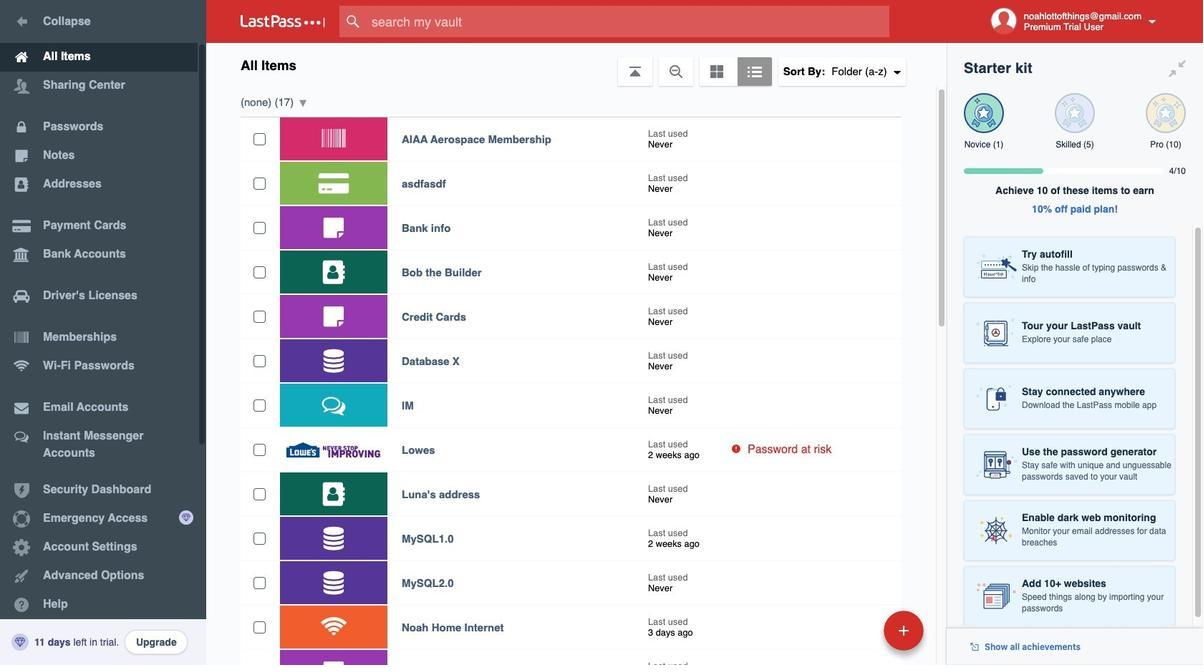 Task type: describe. For each thing, give the bounding box(es) containing it.
lastpass image
[[241, 15, 325, 28]]



Task type: locate. For each thing, give the bounding box(es) containing it.
search my vault text field
[[340, 6, 912, 37]]

Search search field
[[340, 6, 912, 37]]

main navigation navigation
[[0, 0, 206, 666]]

new item element
[[786, 610, 929, 651]]

new item navigation
[[786, 607, 933, 666]]

vault options navigation
[[206, 43, 947, 86]]



Task type: vqa. For each thing, say whether or not it's contained in the screenshot.
Vault options navigation
yes



